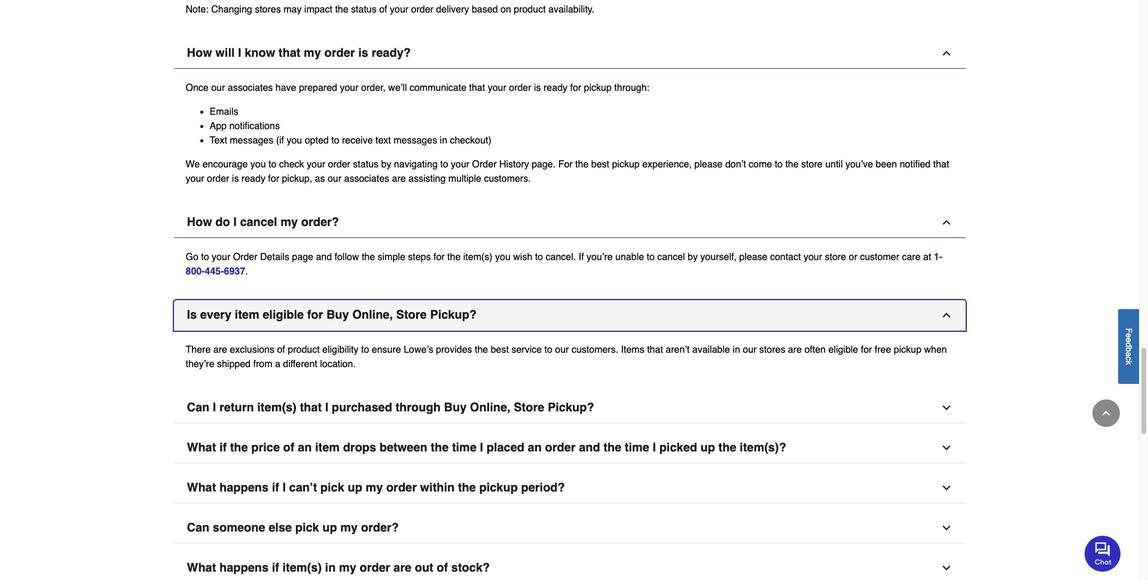 Task type: vqa. For each thing, say whether or not it's contained in the screenshot.
on
yes



Task type: locate. For each thing, give the bounding box(es) containing it.
0 vertical spatial order?
[[301, 215, 339, 229]]

buy up eligibility
[[327, 308, 349, 322]]

pickup right free
[[894, 344, 922, 355]]

your up multiple
[[451, 159, 470, 170]]

stores left often
[[760, 344, 786, 355]]

item(s) left wish
[[463, 252, 493, 262]]

1 horizontal spatial product
[[514, 4, 546, 15]]

1 vertical spatial a
[[275, 359, 280, 369]]

buy inside can i return item(s) that i purchased through buy online, store pickup? button
[[444, 401, 467, 414]]

1 horizontal spatial associates
[[344, 173, 390, 184]]

(if
[[276, 135, 284, 146]]

how inside how do i cancel my order? button
[[187, 215, 212, 229]]

for inside button
[[307, 308, 323, 322]]

0 vertical spatial best
[[592, 159, 610, 170]]

a
[[1125, 352, 1134, 356], [275, 359, 280, 369]]

that right notified
[[934, 159, 950, 170]]

0 vertical spatial pickup?
[[430, 308, 477, 322]]

please left contact
[[740, 252, 768, 262]]

e up b
[[1125, 338, 1134, 342]]

2 vertical spatial what
[[187, 561, 216, 575]]

can left return
[[187, 401, 210, 414]]

can i return item(s) that i purchased through buy online, store pickup?
[[187, 401, 594, 414]]

1 vertical spatial you
[[251, 159, 266, 170]]

an
[[298, 441, 312, 454], [528, 441, 542, 454]]

1 what from the top
[[187, 441, 216, 454]]

1 horizontal spatial buy
[[444, 401, 467, 414]]

1 vertical spatial cancel
[[658, 252, 685, 262]]

cancel inside button
[[240, 215, 277, 229]]

if inside button
[[272, 481, 279, 494]]

online,
[[353, 308, 393, 322], [470, 401, 511, 414]]

1 vertical spatial customers.
[[572, 344, 619, 355]]

my inside button
[[281, 215, 298, 229]]

1 vertical spatial pick
[[295, 521, 319, 535]]

what inside button
[[187, 481, 216, 494]]

1- 800-445-6937 link
[[186, 252, 943, 277]]

up down drops
[[348, 481, 362, 494]]

1 vertical spatial by
[[688, 252, 698, 262]]

c
[[1125, 356, 1134, 361]]

chevron down image for what happens if item(s) in my order are out of stock?
[[941, 562, 953, 574]]

1 horizontal spatial by
[[688, 252, 698, 262]]

happens down someone
[[220, 561, 269, 575]]

the right steps
[[448, 252, 461, 262]]

associates down receive
[[344, 173, 390, 184]]

order inside we encourage you to check your order status by navigating to your order history page. for the best pickup experience, please don't come to the store until you've been notified that your order is ready for pickup, as our associates are assisting multiple customers.
[[472, 159, 497, 170]]

associates
[[228, 82, 273, 93], [344, 173, 390, 184]]

a inside there are exclusions of product eligibility to ensure lowe's provides the best service to our customers. items that aren't available in our stores are often eligible for free pickup when they're shipped from a different location.
[[275, 359, 280, 369]]

text
[[376, 135, 391, 146]]

customers. left items
[[572, 344, 619, 355]]

1 vertical spatial happens
[[220, 561, 269, 575]]

order up multiple
[[472, 159, 497, 170]]

0 horizontal spatial buy
[[327, 308, 349, 322]]

what happens if item(s) in my order are out of stock? button
[[174, 553, 966, 580]]

buy inside is every item eligible for buy online, store pickup? button
[[327, 308, 349, 322]]

the inside what happens if i can't pick up my order within the pickup period? button
[[458, 481, 476, 494]]

1 horizontal spatial store
[[825, 252, 847, 262]]

how inside how will i know that my order is ready? button
[[187, 46, 212, 60]]

the left price
[[230, 441, 248, 454]]

0 vertical spatial pick
[[321, 481, 345, 494]]

1 vertical spatial item(s)
[[257, 401, 297, 414]]

0 vertical spatial you
[[287, 135, 302, 146]]

that inside we encourage you to check your order status by navigating to your order history page. for the best pickup experience, please don't come to the store until you've been notified that your order is ready for pickup, as our associates are assisting multiple customers.
[[934, 159, 950, 170]]

and inside button
[[579, 441, 600, 454]]

1 horizontal spatial up
[[348, 481, 362, 494]]

1 how from the top
[[187, 46, 212, 60]]

chevron up image
[[941, 47, 953, 59], [1101, 407, 1113, 419]]

in left checkout)
[[440, 135, 448, 146]]

445-
[[205, 266, 224, 277]]

every
[[200, 308, 232, 322]]

online, up "ensure"
[[353, 308, 393, 322]]

how for how do i cancel my order?
[[187, 215, 212, 229]]

how left do
[[187, 215, 212, 229]]

what for what happens if item(s) in my order are out of stock?
[[187, 561, 216, 575]]

that down different
[[300, 401, 322, 414]]

0 vertical spatial online,
[[353, 308, 393, 322]]

if down else
[[272, 561, 279, 575]]

may
[[284, 4, 302, 15]]

how
[[187, 46, 212, 60], [187, 215, 212, 229]]

chevron up image inside is every item eligible for buy online, store pickup? button
[[941, 309, 953, 321]]

your
[[390, 4, 409, 15], [340, 82, 359, 93], [488, 82, 507, 93], [307, 159, 326, 170], [451, 159, 470, 170], [186, 173, 204, 184], [212, 252, 230, 262], [804, 252, 823, 262]]

is down how will i know that my order is ready? button
[[534, 82, 541, 93]]

up right 'picked'
[[701, 441, 716, 454]]

in
[[440, 135, 448, 146], [733, 344, 741, 355], [325, 561, 336, 575]]

navigating
[[394, 159, 438, 170]]

is down encourage on the left of page
[[232, 173, 239, 184]]

0 horizontal spatial a
[[275, 359, 280, 369]]

chevron down image inside can i return item(s) that i purchased through buy online, store pickup? button
[[941, 402, 953, 414]]

that inside button
[[279, 46, 301, 60]]

cancel
[[240, 215, 277, 229], [658, 252, 685, 262]]

order? down what happens if i can't pick up my order within the pickup period? on the bottom of the page
[[361, 521, 399, 535]]

0 horizontal spatial you
[[251, 159, 266, 170]]

0 vertical spatial order
[[472, 159, 497, 170]]

status
[[351, 4, 377, 15], [353, 159, 379, 170]]

1 horizontal spatial pick
[[321, 481, 345, 494]]

pick
[[321, 481, 345, 494], [295, 521, 319, 535]]

item left drops
[[315, 441, 340, 454]]

0 vertical spatial in
[[440, 135, 448, 146]]

b
[[1125, 347, 1134, 352]]

please
[[695, 159, 723, 170], [740, 252, 768, 262]]

the right 'within'
[[458, 481, 476, 494]]

chevron up image up the when
[[941, 309, 953, 321]]

0 vertical spatial chevron up image
[[941, 216, 953, 228]]

chevron up image
[[941, 216, 953, 228], [941, 309, 953, 321]]

your up checkout)
[[488, 82, 507, 93]]

1 vertical spatial in
[[733, 344, 741, 355]]

eligible right often
[[829, 344, 859, 355]]

0 horizontal spatial store
[[396, 308, 427, 322]]

1 time from the left
[[452, 441, 477, 454]]

to right service
[[545, 344, 553, 355]]

eligible up "exclusions"
[[263, 308, 304, 322]]

cancel.
[[546, 252, 576, 262]]

how do i cancel my order?
[[187, 215, 339, 229]]

0 horizontal spatial up
[[323, 521, 337, 535]]

and
[[316, 252, 332, 262], [579, 441, 600, 454]]

by down text
[[381, 159, 392, 170]]

exclusions
[[230, 344, 275, 355]]

2 what from the top
[[187, 481, 216, 494]]

1 vertical spatial stores
[[760, 344, 786, 355]]

chevron down image for what happens if i can't pick up my order within the pickup period?
[[941, 482, 953, 494]]

we
[[186, 159, 200, 170]]

of right price
[[283, 441, 295, 454]]

2 an from the left
[[528, 441, 542, 454]]

cancel right unable
[[658, 252, 685, 262]]

how do i cancel my order? button
[[174, 207, 966, 238]]

item(s)
[[463, 252, 493, 262], [257, 401, 297, 414], [283, 561, 322, 575]]

for down check
[[268, 173, 279, 184]]

1 horizontal spatial an
[[528, 441, 542, 454]]

0 horizontal spatial pick
[[295, 521, 319, 535]]

store left or
[[825, 252, 847, 262]]

a up k
[[1125, 352, 1134, 356]]

happens inside button
[[220, 561, 269, 575]]

chevron down image inside what happens if i can't pick up my order within the pickup period? button
[[941, 482, 953, 494]]

1 vertical spatial store
[[514, 401, 545, 414]]

1 vertical spatial buy
[[444, 401, 467, 414]]

0 horizontal spatial messages
[[230, 135, 274, 146]]

2 vertical spatial if
[[272, 561, 279, 575]]

1 vertical spatial order
[[233, 252, 258, 262]]

our right the available
[[743, 344, 757, 355]]

0 horizontal spatial best
[[491, 344, 509, 355]]

is inside we encourage you to check your order status by navigating to your order history page. for the best pickup experience, please don't come to the store until you've been notified that your order is ready for pickup, as our associates are assisting multiple customers.
[[232, 173, 239, 184]]

1 messages from the left
[[230, 135, 274, 146]]

our right as at the top left
[[328, 173, 342, 184]]

how for how will i know that my order is ready?
[[187, 46, 212, 60]]

1 vertical spatial ready
[[242, 173, 266, 184]]

0 vertical spatial associates
[[228, 82, 273, 93]]

0 vertical spatial is
[[358, 46, 368, 60]]

is
[[187, 308, 197, 322]]

chevron up image inside how will i know that my order is ready? button
[[941, 47, 953, 59]]

chevron up image for how do i cancel my order?
[[941, 216, 953, 228]]

else
[[269, 521, 292, 535]]

someone
[[213, 521, 265, 535]]

0 horizontal spatial an
[[298, 441, 312, 454]]

pickup? up provides
[[430, 308, 477, 322]]

ready?
[[372, 46, 411, 60]]

pick right else
[[295, 521, 319, 535]]

1 horizontal spatial best
[[592, 159, 610, 170]]

you right encourage on the left of page
[[251, 159, 266, 170]]

4 chevron down image from the top
[[941, 562, 953, 574]]

store left until
[[802, 159, 823, 170]]

0 vertical spatial what
[[187, 441, 216, 454]]

my
[[304, 46, 321, 60], [281, 215, 298, 229], [366, 481, 383, 494], [341, 521, 358, 535], [339, 561, 356, 575]]

that
[[279, 46, 301, 60], [469, 82, 485, 93], [934, 159, 950, 170], [647, 344, 663, 355], [300, 401, 322, 414]]

in down 'can someone else pick up my order?'
[[325, 561, 336, 575]]

0 horizontal spatial eligible
[[263, 308, 304, 322]]

1 horizontal spatial customers.
[[572, 344, 619, 355]]

the right for
[[576, 159, 589, 170]]

what
[[187, 441, 216, 454], [187, 481, 216, 494], [187, 561, 216, 575]]

i left 'picked'
[[653, 441, 656, 454]]

chevron down image
[[941, 522, 953, 534]]

1 vertical spatial is
[[534, 82, 541, 93]]

1 vertical spatial how
[[187, 215, 212, 229]]

store up placed
[[514, 401, 545, 414]]

stores left may
[[255, 4, 281, 15]]

product right on
[[514, 4, 546, 15]]

1 horizontal spatial item
[[315, 441, 340, 454]]

0 vertical spatial please
[[695, 159, 723, 170]]

time left placed
[[452, 441, 477, 454]]

1 horizontal spatial order?
[[361, 521, 399, 535]]

that inside button
[[300, 401, 322, 414]]

up
[[701, 441, 716, 454], [348, 481, 362, 494], [323, 521, 337, 535]]

1 vertical spatial chevron up image
[[941, 309, 953, 321]]

up up what happens if item(s) in my order are out of stock? on the left bottom of the page
[[323, 521, 337, 535]]

2 chevron down image from the top
[[941, 442, 953, 454]]

1 horizontal spatial messages
[[394, 135, 437, 146]]

order
[[472, 159, 497, 170], [233, 252, 258, 262]]

experience,
[[643, 159, 692, 170]]

chevron down image for what if the price of an item drops between the time i placed an order and the time i picked up the item(s)?
[[941, 442, 953, 454]]

0 horizontal spatial chevron up image
[[941, 47, 953, 59]]

we encourage you to check your order status by navigating to your order history page. for the best pickup experience, please don't come to the store until you've been notified that your order is ready for pickup, as our associates are assisting multiple customers.
[[186, 159, 950, 184]]

pickup? up what if the price of an item drops between the time i placed an order and the time i picked up the item(s)? button
[[548, 401, 594, 414]]

are down 'navigating'
[[392, 173, 406, 184]]

order
[[411, 4, 434, 15], [325, 46, 355, 60], [509, 82, 532, 93], [328, 159, 351, 170], [207, 173, 229, 184], [545, 441, 576, 454], [386, 481, 417, 494], [360, 561, 390, 575]]

0 vertical spatial customers.
[[484, 173, 531, 184]]

pickup inside we encourage you to check your order status by navigating to your order history page. for the best pickup experience, please don't come to the store until you've been notified that your order is ready for pickup, as our associates are assisting multiple customers.
[[612, 159, 640, 170]]

0 vertical spatial happens
[[220, 481, 269, 494]]

i left placed
[[480, 441, 483, 454]]

customer
[[860, 252, 900, 262]]

chevron up image for is every item eligible for buy online, store pickup?
[[941, 309, 953, 321]]

1 chevron down image from the top
[[941, 402, 953, 414]]

2 vertical spatial item(s)
[[283, 561, 322, 575]]

for left free
[[861, 344, 872, 355]]

in right the available
[[733, 344, 741, 355]]

0 horizontal spatial is
[[232, 173, 239, 184]]

available
[[693, 344, 730, 355]]

at
[[924, 252, 932, 262]]

scroll to top element
[[1093, 400, 1121, 427]]

2 vertical spatial in
[[325, 561, 336, 575]]

1 vertical spatial what
[[187, 481, 216, 494]]

buy right through
[[444, 401, 467, 414]]

0 vertical spatial eligible
[[263, 308, 304, 322]]

1-
[[934, 252, 943, 262]]

location.
[[320, 359, 356, 369]]

pickup down placed
[[479, 481, 518, 494]]

store
[[396, 308, 427, 322], [514, 401, 545, 414]]

2 vertical spatial is
[[232, 173, 239, 184]]

eligible
[[263, 308, 304, 322], [829, 344, 859, 355]]

2 vertical spatial you
[[495, 252, 511, 262]]

please left don't
[[695, 159, 723, 170]]

0 vertical spatial store
[[396, 308, 427, 322]]

chevron down image inside what happens if item(s) in my order are out of stock? button
[[941, 562, 953, 574]]

best
[[592, 159, 610, 170], [491, 344, 509, 355]]

1 horizontal spatial is
[[358, 46, 368, 60]]

the right the impact
[[335, 4, 349, 15]]

service
[[512, 344, 542, 355]]

lowe's
[[404, 344, 434, 355]]

to
[[332, 135, 340, 146], [269, 159, 277, 170], [440, 159, 448, 170], [775, 159, 783, 170], [201, 252, 209, 262], [535, 252, 543, 262], [647, 252, 655, 262], [361, 344, 369, 355], [545, 344, 553, 355]]

1 happens from the top
[[220, 481, 269, 494]]

0 horizontal spatial cancel
[[240, 215, 277, 229]]

messages down notifications
[[230, 135, 274, 146]]

1 vertical spatial and
[[579, 441, 600, 454]]

in inside there are exclusions of product eligibility to ensure lowe's provides the best service to our customers. items that aren't available in our stores are often eligible for free pickup when they're shipped from a different location.
[[733, 344, 741, 355]]

2 chevron up image from the top
[[941, 309, 953, 321]]

0 vertical spatial how
[[187, 46, 212, 60]]

chat invite button image
[[1085, 535, 1122, 572]]

happens inside button
[[220, 481, 269, 494]]

1 vertical spatial best
[[491, 344, 509, 355]]

is left ready?
[[358, 46, 368, 60]]

to right go
[[201, 252, 209, 262]]

customers. inside there are exclusions of product eligibility to ensure lowe's provides the best service to our customers. items that aren't available in our stores are often eligible for free pickup when they're shipped from a different location.
[[572, 344, 619, 355]]

can't
[[289, 481, 317, 494]]

changing
[[211, 4, 252, 15]]

2 horizontal spatial you
[[495, 252, 511, 262]]

e up d
[[1125, 333, 1134, 338]]

2 time from the left
[[625, 441, 650, 454]]

cancel right do
[[240, 215, 277, 229]]

an right placed
[[528, 441, 542, 454]]

1 vertical spatial if
[[272, 481, 279, 494]]

0 horizontal spatial item
[[235, 308, 259, 322]]

1 vertical spatial pickup?
[[548, 401, 594, 414]]

happens for i
[[220, 481, 269, 494]]

eligible inside button
[[263, 308, 304, 322]]

and right page
[[316, 252, 332, 262]]

the right between
[[431, 441, 449, 454]]

the right the follow
[[362, 252, 375, 262]]

a right from at bottom left
[[275, 359, 280, 369]]

placed
[[487, 441, 525, 454]]

2 how from the top
[[187, 215, 212, 229]]

2 can from the top
[[187, 521, 210, 535]]

emails
[[210, 106, 238, 117]]

item(s) right return
[[257, 401, 297, 414]]

to right opted
[[332, 135, 340, 146]]

0 horizontal spatial product
[[288, 344, 320, 355]]

0 vertical spatial cancel
[[240, 215, 277, 229]]

3 chevron down image from the top
[[941, 482, 953, 494]]

page.
[[532, 159, 556, 170]]

pickup
[[584, 82, 612, 93], [612, 159, 640, 170], [894, 344, 922, 355], [479, 481, 518, 494]]

if down return
[[220, 441, 227, 454]]

order?
[[301, 215, 339, 229], [361, 521, 399, 535]]

2 happens from the top
[[220, 561, 269, 575]]

status right the impact
[[351, 4, 377, 15]]

in inside what happens if item(s) in my order are out of stock? button
[[325, 561, 336, 575]]

prepared
[[299, 82, 337, 93]]

shipped
[[217, 359, 251, 369]]

1 horizontal spatial eligible
[[829, 344, 859, 355]]

can left someone
[[187, 521, 210, 535]]

associates inside we encourage you to check your order status by navigating to your order history page. for the best pickup experience, please don't come to the store until you've been notified that your order is ready for pickup, as our associates are assisting multiple customers.
[[344, 173, 390, 184]]

3 what from the top
[[187, 561, 216, 575]]

chevron down image inside what if the price of an item drops between the time i placed an order and the time i picked up the item(s)? button
[[941, 442, 953, 454]]

0 vertical spatial store
[[802, 159, 823, 170]]

customers. down history
[[484, 173, 531, 184]]

i right do
[[233, 215, 237, 229]]

ready down encourage on the left of page
[[242, 173, 266, 184]]

1 vertical spatial eligible
[[829, 344, 859, 355]]

best left service
[[491, 344, 509, 355]]

2 horizontal spatial up
[[701, 441, 716, 454]]

0 horizontal spatial by
[[381, 159, 392, 170]]

of up different
[[277, 344, 285, 355]]

stores inside there are exclusions of product eligibility to ensure lowe's provides the best service to our customers. items that aren't available in our stores are often eligible for free pickup when they're shipped from a different location.
[[760, 344, 786, 355]]

chevron down image
[[941, 402, 953, 414], [941, 442, 953, 454], [941, 482, 953, 494], [941, 562, 953, 574]]

product up different
[[288, 344, 320, 355]]

chevron up image inside how do i cancel my order? button
[[941, 216, 953, 228]]

1 horizontal spatial a
[[1125, 352, 1134, 356]]

will
[[216, 46, 235, 60]]

0 horizontal spatial store
[[802, 159, 823, 170]]

once
[[186, 82, 209, 93]]

pick inside button
[[295, 521, 319, 535]]

return
[[220, 401, 254, 414]]

for up eligibility
[[307, 308, 323, 322]]

that right items
[[647, 344, 663, 355]]

item(s)?
[[740, 441, 787, 454]]

2 horizontal spatial in
[[733, 344, 741, 355]]

an right price
[[298, 441, 312, 454]]

for
[[570, 82, 582, 93], [268, 173, 279, 184], [434, 252, 445, 262], [307, 308, 323, 322], [861, 344, 872, 355]]

0 horizontal spatial online,
[[353, 308, 393, 322]]

are inside what happens if item(s) in my order are out of stock? button
[[394, 561, 412, 575]]

0 horizontal spatial customers.
[[484, 173, 531, 184]]

1 can from the top
[[187, 401, 210, 414]]

there
[[186, 344, 211, 355]]

best inside we encourage you to check your order status by navigating to your order history page. for the best pickup experience, please don't come to the store until you've been notified that your order is ready for pickup, as our associates are assisting multiple customers.
[[592, 159, 610, 170]]

product inside there are exclusions of product eligibility to ensure lowe's provides the best service to our customers. items that aren't available in our stores are often eligible for free pickup when they're shipped from a different location.
[[288, 344, 320, 355]]

for inside there are exclusions of product eligibility to ensure lowe's provides the best service to our customers. items that aren't available in our stores are often eligible for free pickup when they're shipped from a different location.
[[861, 344, 872, 355]]

0 horizontal spatial ready
[[242, 173, 266, 184]]

1 chevron up image from the top
[[941, 216, 953, 228]]

is
[[358, 46, 368, 60], [534, 82, 541, 93], [232, 173, 239, 184]]

1 vertical spatial order?
[[361, 521, 399, 535]]

through
[[396, 401, 441, 414]]

1 vertical spatial please
[[740, 252, 768, 262]]

i right will
[[238, 46, 241, 60]]

the right provides
[[475, 344, 488, 355]]

if
[[220, 441, 227, 454], [272, 481, 279, 494], [272, 561, 279, 575]]

0 vertical spatial a
[[1125, 352, 1134, 356]]



Task type: describe. For each thing, give the bounding box(es) containing it.
from
[[253, 359, 272, 369]]

price
[[251, 441, 280, 454]]

order? inside button
[[361, 521, 399, 535]]

on
[[501, 4, 511, 15]]

often
[[805, 344, 826, 355]]

emails app notifications text messages (if you opted to receive text messages in checkout)
[[210, 106, 492, 146]]

once our associates have prepared your order, we'll communicate that your order is ready for pickup through:
[[186, 82, 650, 93]]

encourage
[[203, 159, 248, 170]]

follow
[[335, 252, 359, 262]]

contact
[[770, 252, 801, 262]]

what happens if i can't pick up my order within the pickup period? button
[[174, 473, 966, 503]]

of right out
[[437, 561, 448, 575]]

aren't
[[666, 344, 690, 355]]

i left purchased at the bottom left of page
[[325, 401, 329, 414]]

i left return
[[213, 401, 216, 414]]

opted
[[305, 135, 329, 146]]

what happens if i can't pick up my order within the pickup period?
[[187, 481, 565, 494]]

for down how will i know that my order is ready? button
[[570, 82, 582, 93]]

multiple
[[449, 173, 482, 184]]

we'll
[[388, 82, 407, 93]]

store inside we encourage you to check your order status by navigating to your order history page. for the best pickup experience, please don't come to the store until you've been notified that your order is ready for pickup, as our associates are assisting multiple customers.
[[802, 159, 823, 170]]

have
[[276, 82, 296, 93]]

2 vertical spatial up
[[323, 521, 337, 535]]

or
[[849, 252, 858, 262]]

what for what happens if i can't pick up my order within the pickup period?
[[187, 481, 216, 494]]

0 vertical spatial stores
[[255, 4, 281, 15]]

your up as at the top left
[[307, 159, 326, 170]]

2 e from the top
[[1125, 338, 1134, 342]]

2 horizontal spatial is
[[534, 82, 541, 93]]

i left can't
[[283, 481, 286, 494]]

to right unable
[[647, 252, 655, 262]]

our right once at the top of page
[[211, 82, 225, 93]]

communicate
[[410, 82, 467, 93]]

don't
[[726, 159, 746, 170]]

items
[[621, 344, 645, 355]]

0 horizontal spatial and
[[316, 252, 332, 262]]

are left often
[[788, 344, 802, 355]]

what happens if item(s) in my order are out of stock?
[[187, 561, 490, 575]]

check
[[279, 159, 304, 170]]

my for that
[[304, 46, 321, 60]]

the right come
[[786, 159, 799, 170]]

can i return item(s) that i purchased through buy online, store pickup? button
[[174, 393, 966, 423]]

stock?
[[452, 561, 490, 575]]

between
[[380, 441, 428, 454]]

2 messages from the left
[[394, 135, 437, 146]]

wish
[[513, 252, 533, 262]]

1 horizontal spatial pickup?
[[548, 401, 594, 414]]

1 an from the left
[[298, 441, 312, 454]]

1 horizontal spatial cancel
[[658, 252, 685, 262]]

f e e d b a c k
[[1125, 328, 1134, 365]]

impact
[[304, 4, 333, 15]]

your up ready?
[[390, 4, 409, 15]]

can for can i return item(s) that i purchased through buy online, store pickup?
[[187, 401, 210, 414]]

do
[[216, 215, 230, 229]]

they're
[[186, 359, 214, 369]]

by inside we encourage you to check your order status by navigating to your order history page. for the best pickup experience, please don't come to the store until you've been notified that your order is ready for pickup, as our associates are assisting multiple customers.
[[381, 159, 392, 170]]

is inside button
[[358, 46, 368, 60]]

f
[[1125, 328, 1134, 333]]

is every item eligible for buy online, store pickup?
[[187, 308, 477, 322]]

to left check
[[269, 159, 277, 170]]

can someone else pick up my order? button
[[174, 513, 966, 544]]

item(s) for order
[[283, 561, 322, 575]]

your right contact
[[804, 252, 823, 262]]

you inside we encourage you to check your order status by navigating to your order history page. for the best pickup experience, please don't come to the store until you've been notified that your order is ready for pickup, as our associates are assisting multiple customers.
[[251, 159, 266, 170]]

what if the price of an item drops between the time i placed an order and the time i picked up the item(s)? button
[[174, 433, 966, 463]]

if for item(s)
[[272, 561, 279, 575]]

0 horizontal spatial pickup?
[[430, 308, 477, 322]]

are inside we encourage you to check your order status by navigating to your order history page. for the best pickup experience, please don't come to the store until you've been notified that your order is ready for pickup, as our associates are assisting multiple customers.
[[392, 173, 406, 184]]

note: changing stores may impact the status of your order delivery based on product availability.
[[186, 4, 595, 15]]

up inside button
[[348, 481, 362, 494]]

ready inside we encourage you to check your order status by navigating to your order history page. for the best pickup experience, please don't come to the store until you've been notified that your order is ready for pickup, as our associates are assisting multiple customers.
[[242, 173, 266, 184]]

0 vertical spatial if
[[220, 441, 227, 454]]

if for i
[[272, 481, 279, 494]]

the down can i return item(s) that i purchased through buy online, store pickup? button
[[604, 441, 622, 454]]

our inside we encourage you to check your order status by navigating to your order history page. for the best pickup experience, please don't come to the store until you've been notified that your order is ready for pickup, as our associates are assisting multiple customers.
[[328, 173, 342, 184]]

come
[[749, 159, 772, 170]]

are up the shipped
[[213, 344, 227, 355]]

our down is every item eligible for buy online, store pickup? button
[[555, 344, 569, 355]]

picked
[[660, 441, 698, 454]]

to right come
[[775, 159, 783, 170]]

checkout)
[[450, 135, 492, 146]]

know
[[245, 46, 275, 60]]

app
[[210, 121, 227, 131]]

to left "ensure"
[[361, 344, 369, 355]]

pick inside button
[[321, 481, 345, 494]]

your left order,
[[340, 82, 359, 93]]

for inside we encourage you to check your order status by navigating to your order history page. for the best pickup experience, please don't come to the store until you've been notified that your order is ready for pickup, as our associates are assisting multiple customers.
[[268, 173, 279, 184]]

1 e from the top
[[1125, 333, 1134, 338]]

notified
[[900, 159, 931, 170]]

text
[[210, 135, 227, 146]]

1 horizontal spatial please
[[740, 252, 768, 262]]

purchased
[[332, 401, 392, 414]]

in inside emails app notifications text messages (if you opted to receive text messages in checkout)
[[440, 135, 448, 146]]

for
[[559, 159, 573, 170]]

when
[[925, 344, 948, 355]]

can for can someone else pick up my order?
[[187, 521, 210, 535]]

chevron up image inside 'scroll to top' element
[[1101, 407, 1113, 419]]

your up 445-
[[212, 252, 230, 262]]

my for up
[[341, 521, 358, 535]]

0 vertical spatial status
[[351, 4, 377, 15]]

you've
[[846, 159, 874, 170]]

what if the price of an item drops between the time i placed an order and the time i picked up the item(s)?
[[187, 441, 787, 454]]

that right communicate
[[469, 82, 485, 93]]

customers. inside we encourage you to check your order status by navigating to your order history page. for the best pickup experience, please don't come to the store until you've been notified that your order is ready for pickup, as our associates are assisting multiple customers.
[[484, 173, 531, 184]]

for right steps
[[434, 252, 445, 262]]

eligibility
[[322, 344, 359, 355]]

how will i know that my order is ready?
[[187, 46, 411, 60]]

delivery
[[436, 4, 469, 15]]

can someone else pick up my order?
[[187, 521, 399, 535]]

eligible inside there are exclusions of product eligibility to ensure lowe's provides the best service to our customers. items that aren't available in our stores are often eligible for free pickup when they're shipped from a different location.
[[829, 344, 859, 355]]

0 vertical spatial item(s)
[[463, 252, 493, 262]]

a inside button
[[1125, 352, 1134, 356]]

pickup left through:
[[584, 82, 612, 93]]

status inside we encourage you to check your order status by navigating to your order history page. for the best pickup experience, please don't come to the store until you've been notified that your order is ready for pickup, as our associates are assisting multiple customers.
[[353, 159, 379, 170]]

order,
[[361, 82, 386, 93]]

go
[[186, 252, 199, 262]]

of up ready?
[[379, 4, 387, 15]]

6937
[[224, 266, 245, 277]]

item(s) for purchased
[[257, 401, 297, 414]]

through:
[[615, 82, 650, 93]]

what for what if the price of an item drops between the time i placed an order and the time i picked up the item(s)?
[[187, 441, 216, 454]]

of inside there are exclusions of product eligibility to ensure lowe's provides the best service to our customers. items that aren't available in our stores are often eligible for free pickup when they're shipped from a different location.
[[277, 344, 285, 355]]

care
[[902, 252, 921, 262]]

you inside emails app notifications text messages (if you opted to receive text messages in checkout)
[[287, 135, 302, 146]]

0 vertical spatial up
[[701, 441, 716, 454]]

the left item(s)?
[[719, 441, 737, 454]]

to inside emails app notifications text messages (if you opted to receive text messages in checkout)
[[332, 135, 340, 146]]

history
[[500, 159, 529, 170]]

order? inside button
[[301, 215, 339, 229]]

period?
[[521, 481, 565, 494]]

notifications
[[229, 121, 280, 131]]

availability.
[[549, 4, 595, 15]]

chevron down image for can i return item(s) that i purchased through buy online, store pickup?
[[941, 402, 953, 414]]

to up assisting
[[440, 159, 448, 170]]

receive
[[342, 135, 373, 146]]

0 horizontal spatial associates
[[228, 82, 273, 93]]

to right wish
[[535, 252, 543, 262]]

the inside there are exclusions of product eligibility to ensure lowe's provides the best service to our customers. items that aren't available in our stores are often eligible for free pickup when they're shipped from a different location.
[[475, 344, 488, 355]]

1 vertical spatial item
[[315, 441, 340, 454]]

simple
[[378, 252, 405, 262]]

.
[[245, 266, 248, 277]]

k
[[1125, 361, 1134, 365]]

800-
[[186, 266, 205, 277]]

based
[[472, 4, 498, 15]]

within
[[420, 481, 455, 494]]

please inside we encourage you to check your order status by navigating to your order history page. for the best pickup experience, please don't come to the store until you've been notified that your order is ready for pickup, as our associates are assisting multiple customers.
[[695, 159, 723, 170]]

happens for item(s)
[[220, 561, 269, 575]]

if
[[579, 252, 584, 262]]

my for in
[[339, 561, 356, 575]]

i inside button
[[233, 215, 237, 229]]

free
[[875, 344, 892, 355]]

provides
[[436, 344, 472, 355]]

0 vertical spatial product
[[514, 4, 546, 15]]

0 vertical spatial item
[[235, 308, 259, 322]]

as
[[315, 173, 325, 184]]

been
[[876, 159, 898, 170]]

pickup inside button
[[479, 481, 518, 494]]

note:
[[186, 4, 209, 15]]

pickup inside there are exclusions of product eligibility to ensure lowe's provides the best service to our customers. items that aren't available in our stores are often eligible for free pickup when they're shipped from a different location.
[[894, 344, 922, 355]]

0 vertical spatial ready
[[544, 82, 568, 93]]

1 vertical spatial online,
[[470, 401, 511, 414]]

your down we
[[186, 173, 204, 184]]

that inside there are exclusions of product eligibility to ensure lowe's provides the best service to our customers. items that aren't available in our stores are often eligible for free pickup when they're shipped from a different location.
[[647, 344, 663, 355]]

go to your order details page and follow the simple steps for the item(s) you wish to cancel. if you're unable to cancel by yourself, please contact your store or customer care at
[[186, 252, 934, 262]]

1- 800-445-6937
[[186, 252, 943, 277]]

pickup,
[[282, 173, 312, 184]]

out
[[415, 561, 434, 575]]

best inside there are exclusions of product eligibility to ensure lowe's provides the best service to our customers. items that aren't available in our stores are often eligible for free pickup when they're shipped from a different location.
[[491, 344, 509, 355]]



